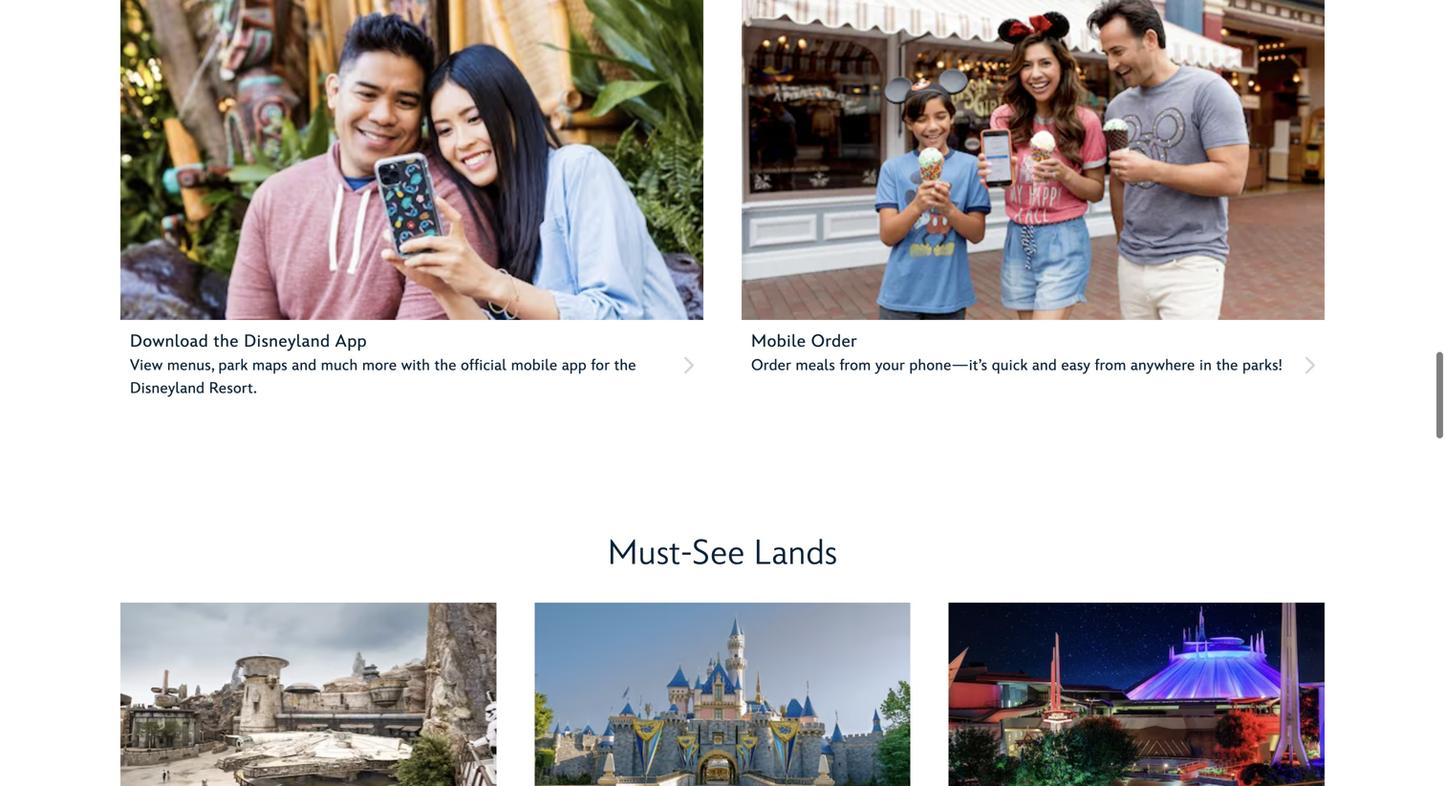 Task type: vqa. For each thing, say whether or not it's contained in the screenshot.
"mm/dd/yyyy" text field
no



Task type: locate. For each thing, give the bounding box(es) containing it.
order
[[811, 332, 857, 352], [751, 357, 791, 375]]

from
[[840, 357, 871, 375], [1095, 357, 1126, 375]]

in
[[1200, 357, 1212, 375]]

see
[[692, 534, 745, 575]]

and right the maps
[[292, 357, 317, 375]]

must-
[[608, 534, 692, 575]]

the
[[214, 332, 239, 352], [435, 357, 457, 375], [614, 357, 636, 375], [1216, 357, 1238, 375]]

the right for
[[614, 357, 636, 375]]

disneyland
[[244, 332, 330, 352], [130, 380, 205, 398]]

app
[[562, 357, 587, 375]]

official
[[461, 357, 507, 375]]

from right easy
[[1095, 357, 1126, 375]]

download the disneyland app view menus, park maps and much more with the official mobile app for the disneyland resort.
[[130, 332, 636, 398]]

1 vertical spatial order
[[751, 357, 791, 375]]

app
[[335, 332, 367, 352]]

2 and from the left
[[1032, 357, 1057, 375]]

order down the mobile
[[751, 357, 791, 375]]

and inside mobile order order meals from your phone—it's quick and easy from anywhere in the parks!
[[1032, 357, 1057, 375]]

0 horizontal spatial disneyland
[[130, 380, 205, 398]]

from left the your
[[840, 357, 871, 375]]

phone—it's
[[910, 357, 988, 375]]

order up meals
[[811, 332, 857, 352]]

1 horizontal spatial from
[[1095, 357, 1126, 375]]

menus,
[[167, 357, 214, 375]]

maps
[[252, 357, 288, 375]]

the right in on the right top of page
[[1216, 357, 1238, 375]]

a first order stormtrooper looks on at the millennium falcon docked below exotic star wars buildings and petrified wood spires image
[[114, 600, 503, 787]]

and for download the disneyland app
[[292, 357, 317, 375]]

lands
[[754, 534, 838, 575]]

must-see lands
[[608, 534, 838, 575]]

1 and from the left
[[292, 357, 317, 375]]

download
[[130, 332, 208, 352]]

resort.
[[209, 380, 257, 398]]

1 horizontal spatial order
[[811, 332, 857, 352]]

mobile
[[511, 357, 558, 375]]

disneyland up the maps
[[244, 332, 330, 352]]

0 vertical spatial disneyland
[[244, 332, 330, 352]]

0 horizontal spatial from
[[840, 357, 871, 375]]

disneyland down view
[[130, 380, 205, 398]]

0 horizontal spatial order
[[751, 357, 791, 375]]

1 from from the left
[[840, 357, 871, 375]]

and left easy
[[1032, 357, 1057, 375]]

parks!
[[1243, 357, 1283, 375]]

quick
[[992, 357, 1028, 375]]

0 horizontal spatial and
[[292, 357, 317, 375]]

1 horizontal spatial and
[[1032, 357, 1057, 375]]

mobile order order meals from your phone—it's quick and easy from anywhere in the parks!
[[751, 332, 1283, 375]]

and
[[292, 357, 317, 375], [1032, 357, 1057, 375]]

mobile
[[751, 332, 806, 352]]

and inside download the disneyland app view menus, park maps and much more with the official mobile app for the disneyland resort.
[[292, 357, 317, 375]]



Task type: describe. For each thing, give the bounding box(es) containing it.
your
[[876, 357, 905, 375]]

the right the with
[[435, 357, 457, 375]]

1 vertical spatial disneyland
[[130, 380, 205, 398]]

much
[[321, 357, 358, 375]]

and for mobile order
[[1032, 357, 1057, 375]]

2 from from the left
[[1095, 357, 1126, 375]]

easy
[[1061, 357, 1091, 375]]

the inside mobile order order meals from your phone—it's quick and easy from anywhere in the parks!
[[1216, 357, 1238, 375]]

more
[[362, 357, 397, 375]]

park
[[219, 357, 248, 375]]

view
[[130, 357, 163, 375]]

the futuristic exterior of space mountain image
[[949, 603, 1325, 787]]

1 horizontal spatial disneyland
[[244, 332, 330, 352]]

for
[[591, 357, 610, 375]]

0 vertical spatial order
[[811, 332, 857, 352]]

anywhere
[[1131, 357, 1195, 375]]

the up park
[[214, 332, 239, 352]]

with
[[401, 357, 430, 375]]

meals
[[796, 357, 835, 375]]



